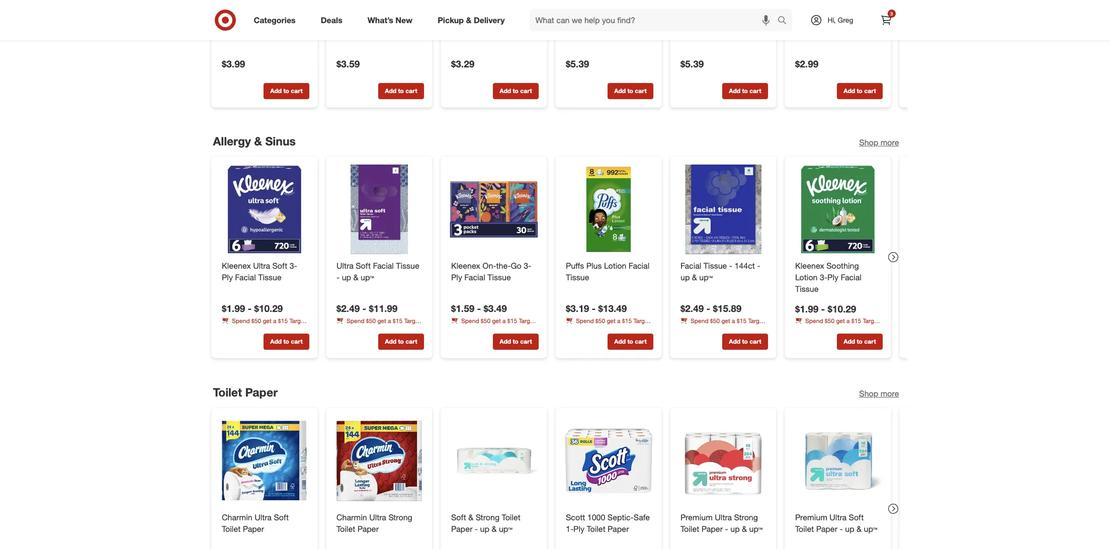 Task type: describe. For each thing, give the bounding box(es) containing it.
strong for premium ultra strong toilet paper - up & up™
[[734, 512, 758, 522]]

1gal for $3.59
[[336, 27, 352, 37]]

add for kleenex ultra soft 3- ply facial tissue
[[270, 338, 282, 346]]

sinus
[[265, 134, 296, 148]]

new
[[396, 15, 413, 25]]

to for 1% low fat milk - 1gal - good & gather™
[[513, 87, 519, 94]]

skim fat free milk - 1gal - good & gather™
[[796, 16, 878, 37]]

ultra for charmin ultra soft toilet paper
[[255, 512, 272, 522]]

kleenex ultra soft 3- ply facial tissue
[[222, 261, 297, 282]]

premium ultra soft toilet paper - up & up™ link
[[796, 512, 881, 535]]

go
[[511, 261, 522, 271]]

add for kleenex on-the-go 3- ply facial tissue
[[500, 338, 511, 346]]

allergy
[[213, 134, 251, 148]]

d
[[251, 16, 256, 26]]

on-
[[483, 261, 496, 271]]

$15.89
[[713, 303, 742, 314]]

3- inside kleenex on-the-go 3- ply facial tissue
[[524, 261, 531, 271]]

& inside premium ultra strong toilet paper - up & up™
[[742, 524, 747, 534]]

charmin ultra strong toilet paper link
[[336, 512, 422, 535]]

& inside 2% reduced fat milk - 1gal - good & gather™
[[382, 27, 387, 37]]

premium ultra soft toilet paper - up & up™
[[796, 512, 878, 534]]

shop for toilet paper
[[860, 388, 879, 398]]

soft & strong toilet paper - up & up™
[[451, 512, 521, 534]]

& inside premium ultra soft toilet paper - up & up™
[[857, 524, 862, 534]]

$3.29
[[451, 58, 475, 69]]

fairlife for 2%
[[566, 16, 589, 26]]

deals link
[[312, 9, 355, 31]]

kleenex soothing lotion 3-ply facial tissue
[[796, 261, 862, 294]]

What can we help you find? suggestions appear below search field
[[530, 9, 780, 31]]

add to cart button for puffs plus lotion facial tissue
[[608, 334, 654, 350]]

toilet for charmin ultra soft toilet paper
[[222, 524, 240, 534]]

toilet inside scott 1000 septic-safe 1-ply toilet paper
[[587, 524, 606, 534]]

scott 1000 septic-safe 1-ply toilet paper
[[566, 512, 650, 534]]

1000
[[588, 512, 605, 522]]

charmin ultra soft toilet paper
[[222, 512, 289, 534]]

facial tissue - 144ct - up & up™ link
[[681, 260, 766, 283]]

add to cart for kleenex on-the-go 3- ply facial tissue
[[500, 338, 532, 346]]

what's
[[368, 15, 394, 25]]

$1.99 for kleenex soothing lotion 3-ply facial tissue
[[796, 303, 819, 315]]

add to cart for vitamin d whole milk - 1gal - good & gather™
[[270, 87, 303, 94]]

cart for vitamin d whole milk - 1gal - good & gather™
[[291, 87, 303, 94]]

lotion for $1.99 - $10.29
[[796, 272, 818, 282]]

kleenex on-the-go 3- ply facial tissue
[[451, 261, 531, 282]]

$15 for $3.19 - $13.49
[[622, 317, 632, 325]]

toilet for premium ultra soft toilet paper - up & up™
[[796, 524, 814, 534]]

$13.49
[[598, 303, 627, 314]]

paper for soft & strong toilet paper - up & up™
[[451, 524, 473, 534]]

premium ultra strong toilet paper - up & up™ link
[[681, 512, 766, 535]]

tissue inside ultra soft facial tissue - up & up™
[[396, 261, 419, 271]]

- inside premium ultra soft toilet paper - up & up™
[[840, 524, 843, 534]]

categories link
[[245, 9, 308, 31]]

greg
[[838, 16, 854, 24]]

puffs
[[566, 261, 584, 271]]

add to cart for kleenex soothing lotion 3-ply facial tissue
[[844, 338, 876, 346]]

shop for allergy & sinus
[[860, 137, 879, 147]]

ultra inside ultra soft facial tissue - up & up™
[[336, 261, 353, 271]]

52 for skim
[[723, 27, 732, 37]]

facial inside facial tissue - 144ct - up & up™
[[681, 261, 702, 271]]

delivery
[[474, 15, 505, 25]]

up™ inside facial tissue - 144ct - up & up™
[[700, 272, 713, 282]]

kleenex for kleenex ultra soft 3- ply facial tissue
[[222, 261, 251, 271]]

add for vitamin d whole milk - 1gal - good & gather™
[[270, 87, 282, 94]]

vitamin d whole milk - 1gal - good & gather™
[[222, 16, 304, 37]]

search
[[773, 16, 798, 26]]

fairlife lactose-free skim milk - 52 fl oz link
[[681, 15, 766, 38]]

low
[[466, 16, 480, 26]]

whole
[[258, 16, 281, 26]]

$3.49
[[484, 303, 507, 314]]

ply inside kleenex on-the-go 3- ply facial tissue
[[451, 272, 462, 282]]

cart for puffs plus lotion facial tissue
[[635, 338, 647, 346]]

$1.99 - $10.29 for soft
[[222, 303, 283, 314]]

1-
[[566, 524, 574, 534]]

$2.49 for $2.49 - $11.99
[[336, 303, 360, 314]]

fairlife lactose-free skim milk - 52 fl oz
[[681, 16, 754, 37]]

1%
[[451, 16, 463, 26]]

facial tissue - 144ct - up & up™
[[681, 261, 760, 282]]

charmin ultra soft toilet paper link
[[222, 512, 307, 535]]

paper for premium ultra strong toilet paper - up & up™
[[702, 524, 723, 534]]

$1.99 for kleenex ultra soft 3- ply facial tissue
[[222, 303, 245, 314]]

$50 for $15.89
[[710, 317, 720, 325]]

fat inside skim fat free milk - 1gal - good & gather™
[[816, 16, 827, 26]]

spend $50 get a $15 target giftcard on select home care for $15.89
[[681, 317, 765, 333]]

the-
[[496, 261, 511, 271]]

scott
[[566, 512, 585, 522]]

3 link
[[876, 9, 898, 31]]

lactose- for 2%
[[592, 16, 624, 26]]

1gal for $3.99
[[222, 27, 237, 37]]

soft & strong toilet paper - up & up™ link
[[451, 512, 537, 535]]

spend $50 get a $15 target giftcard on select home care for $13.49
[[566, 317, 650, 333]]

shop more button for toilet paper
[[860, 388, 900, 399]]

pickup
[[438, 15, 464, 25]]

fairlife lactose-free 2% milk - 52 fl oz link
[[566, 15, 652, 38]]

fl for fairlife lactose-free skim milk - 52 fl oz
[[734, 27, 739, 37]]

hi, greg
[[828, 16, 854, 24]]

tissue inside kleenex on-the-go 3- ply facial tissue
[[488, 272, 511, 282]]

on for $13.49
[[591, 326, 597, 333]]

to for kleenex ultra soft 3- ply facial tissue
[[283, 338, 289, 346]]

what's new
[[368, 15, 413, 25]]

& inside facial tissue - 144ct - up & up™
[[692, 272, 697, 282]]

cart for fairlife lactose-free skim milk - 52 fl oz
[[750, 87, 762, 94]]

vitamin
[[222, 16, 248, 26]]

$2.49 - $11.99
[[336, 303, 398, 314]]

spend $50 get a $15 target giftcard on select home care button for $13.49
[[566, 317, 654, 333]]

add to cart for fairlife lactose-free skim milk - 52 fl oz
[[729, 87, 762, 94]]

free for skim fat free milk - 1gal - good & gather™
[[829, 16, 845, 26]]

charmin for charmin ultra soft toilet paper
[[222, 512, 252, 522]]

add to cart button for fairlife lactose-free 2% milk - 52 fl oz
[[608, 83, 654, 99]]

to for fairlife lactose-free skim milk - 52 fl oz
[[742, 87, 748, 94]]

- inside fairlife lactose-free 2% milk - 52 fl oz
[[597, 27, 600, 37]]

strong for charmin ultra strong toilet paper
[[389, 512, 412, 522]]

1% low fat milk - 1gal - good & gather™ link
[[451, 15, 537, 38]]

add to cart button for vitamin d whole milk - 1gal - good & gather™
[[263, 83, 309, 99]]

a for $11.99
[[388, 317, 391, 325]]

- inside soft & strong toilet paper - up & up™
[[475, 524, 478, 534]]

up inside ultra soft facial tissue - up & up™
[[342, 272, 351, 282]]

tissue inside kleenex soothing lotion 3-ply facial tissue
[[796, 284, 819, 294]]

safe
[[634, 512, 650, 522]]

lotion for $3.19 - $13.49
[[604, 261, 627, 271]]

pickup & delivery link
[[429, 9, 518, 31]]

shop more for toilet paper
[[860, 388, 900, 398]]

$3.59
[[336, 58, 360, 69]]

& inside 1% low fat milk - 1gal - good & gather™
[[479, 27, 484, 37]]

get for $13.49
[[607, 317, 616, 325]]

$5.39 for 2%
[[566, 58, 589, 69]]

cart for 1% low fat milk - 1gal - good & gather™
[[520, 87, 532, 94]]

ultra soft facial tissue - up & up™
[[336, 261, 419, 282]]

add to cart for facial tissue - 144ct - up & up™
[[729, 338, 762, 346]]

toilet paper
[[213, 385, 278, 399]]

pickup & delivery
[[438, 15, 505, 25]]

$3.99
[[222, 58, 245, 69]]

add to cart for fairlife lactose-free 2% milk - 52 fl oz
[[614, 87, 647, 94]]

kleenex ultra soft 3- ply facial tissue link
[[222, 260, 307, 283]]

& inside skim fat free milk - 1gal - good & gather™
[[841, 27, 846, 37]]

good for $2.99
[[818, 27, 839, 37]]

tissue inside kleenex ultra soft 3- ply facial tissue
[[258, 272, 281, 282]]

$10.29 for kleenex soothing lotion 3-ply facial tissue
[[828, 303, 857, 315]]

milk for $3.59
[[399, 16, 414, 26]]

tissue inside facial tissue - 144ct - up & up™
[[704, 261, 727, 271]]

2% reduced fat milk - 1gal - good & gather™
[[336, 16, 419, 37]]

deals
[[321, 15, 343, 25]]

up for premium ultra soft toilet paper - up & up™
[[845, 524, 855, 534]]

puffs plus lotion facial tissue link
[[566, 260, 652, 283]]

vitamin d whole milk - 1gal - good & gather™ link
[[222, 15, 307, 38]]

add to cart for puffs plus lotion facial tissue
[[614, 338, 647, 346]]

ultra soft facial tissue - up & up™ link
[[336, 260, 422, 283]]

soft inside soft & strong toilet paper - up & up™
[[451, 512, 466, 522]]

soft for charmin ultra soft toilet paper
[[274, 512, 289, 522]]

charmin ultra strong toilet paper
[[336, 512, 412, 534]]

get for $15.89
[[722, 317, 730, 325]]

select for $15.89
[[714, 326, 730, 333]]

$50 for $13.49
[[596, 317, 605, 325]]

toilet for soft & strong toilet paper - up & up™
[[502, 512, 521, 522]]

scott 1000 septic-safe 1-ply toilet paper link
[[566, 512, 652, 535]]

1% low fat milk - 1gal - good & gather™
[[451, 16, 534, 37]]

care for $11.99
[[404, 326, 416, 333]]

a for $15.89
[[732, 317, 735, 325]]

ply inside scott 1000 septic-safe 1-ply toilet paper
[[574, 524, 585, 534]]

& inside vitamin d whole milk - 1gal - good & gather™
[[267, 27, 272, 37]]

spend $50 get a $15 target giftcard on select home care for $11.99
[[336, 317, 421, 333]]

what's new link
[[359, 9, 425, 31]]

spend for $15.89
[[691, 317, 709, 325]]



Task type: vqa. For each thing, say whether or not it's contained in the screenshot.
to corresponding to Fairlife Lactose-Free Skim Milk - 52 fl oz
yes



Task type: locate. For each thing, give the bounding box(es) containing it.
3 on from the left
[[705, 326, 712, 333]]

gather™
[[274, 27, 304, 37], [389, 27, 418, 37], [486, 27, 516, 37], [848, 27, 878, 37]]

spend $50 get a $15 target giftcard on select home care
[[336, 317, 421, 333], [566, 317, 650, 333], [681, 317, 765, 333]]

paper for charmin ultra soft toilet paper
[[243, 524, 264, 534]]

$3.19
[[566, 303, 589, 314]]

free inside fairlife lactose-free 2% milk - 52 fl oz
[[624, 16, 639, 26]]

1 vertical spatial shop more
[[860, 388, 900, 398]]

1 horizontal spatial premium
[[796, 512, 828, 522]]

$10.29 for kleenex ultra soft 3- ply facial tissue
[[254, 303, 283, 314]]

kleenex soothing lotion 3-ply facial tissue link
[[796, 260, 881, 295]]

1 vertical spatial lotion
[[796, 272, 818, 282]]

add to cart button for ultra soft facial tissue - up & up™
[[378, 334, 424, 350]]

2 select from the left
[[599, 326, 615, 333]]

2 horizontal spatial strong
[[734, 512, 758, 522]]

fairlife
[[566, 16, 589, 26], [681, 16, 704, 26]]

1 home from the left
[[387, 326, 403, 333]]

$1.99 - $10.29 for lotion
[[796, 303, 857, 315]]

good down low
[[457, 27, 477, 37]]

3 a from the left
[[732, 317, 735, 325]]

$10.29
[[254, 303, 283, 314], [828, 303, 857, 315]]

kleenex
[[222, 261, 251, 271], [451, 261, 480, 271], [796, 261, 825, 271]]

spend $50 get a $15 target giftcard on select home care button down $11.99
[[336, 317, 424, 333]]

good for $3.59
[[359, 27, 380, 37]]

0 vertical spatial shop more button
[[860, 137, 900, 148]]

2 spend $50 get a $15 target giftcard on select home care from the left
[[566, 317, 650, 333]]

$5.39 down fairlife lactose-free skim milk - 52 fl oz
[[681, 58, 704, 69]]

paper for charmin ultra strong toilet paper
[[357, 524, 379, 534]]

milk inside vitamin d whole milk - 1gal - good & gather™
[[283, 16, 298, 26]]

milk inside fairlife lactose-free 2% milk - 52 fl oz
[[580, 27, 595, 37]]

2 $2.49 from the left
[[681, 303, 704, 314]]

3
[[891, 11, 894, 17]]

fat inside 2% reduced fat milk - 1gal - good & gather™
[[386, 16, 397, 26]]

0 horizontal spatial giftcard
[[336, 326, 359, 333]]

1 horizontal spatial $50
[[596, 317, 605, 325]]

select down $11.99
[[370, 326, 386, 333]]

3 spend $50 get a $15 target giftcard on select home care button from the left
[[681, 317, 768, 333]]

ultra for premium ultra soft toilet paper - up & up™
[[830, 512, 847, 522]]

on for $11.99
[[361, 326, 368, 333]]

lactose- inside fairlife lactose-free 2% milk - 52 fl oz
[[592, 16, 624, 26]]

3 select from the left
[[714, 326, 730, 333]]

spend $50 get a $15 target giftcard on select home care button down $13.49
[[566, 317, 654, 333]]

spend $50 get a $15 target giftcard on select home care down $13.49
[[566, 317, 650, 333]]

0 vertical spatial skim
[[796, 16, 813, 26]]

1gal down deals
[[336, 27, 352, 37]]

3 fat from the left
[[816, 16, 827, 26]]

toilet for premium ultra strong toilet paper - up & up™
[[681, 524, 699, 534]]

1 horizontal spatial $5.39
[[681, 58, 704, 69]]

1 horizontal spatial $1.99
[[796, 303, 819, 315]]

on for $15.89
[[705, 326, 712, 333]]

cart
[[291, 87, 303, 94], [406, 87, 417, 94], [520, 87, 532, 94], [635, 87, 647, 94], [750, 87, 762, 94], [865, 87, 876, 94], [291, 338, 303, 346], [406, 338, 417, 346], [520, 338, 532, 346], [635, 338, 647, 346], [750, 338, 762, 346], [865, 338, 876, 346]]

allergy & sinus
[[213, 134, 296, 148]]

fairlife inside fairlife lactose-free 2% milk - 52 fl oz
[[566, 16, 589, 26]]

good inside 1% low fat milk - 1gal - good & gather™
[[457, 27, 477, 37]]

2 horizontal spatial free
[[829, 16, 845, 26]]

0 horizontal spatial 52
[[603, 27, 612, 37]]

ultra soft facial tissue - up & up™ image
[[334, 165, 424, 254], [334, 165, 424, 254]]

toilet for charmin ultra strong toilet paper
[[336, 524, 355, 534]]

add to cart button for facial tissue - 144ct - up & up™
[[723, 334, 768, 350]]

soft inside ultra soft facial tissue - up & up™
[[356, 261, 371, 271]]

3 get from the left
[[722, 317, 730, 325]]

gather™ inside 2% reduced fat milk - 1gal - good & gather™
[[389, 27, 418, 37]]

2 horizontal spatial select
[[714, 326, 730, 333]]

1 fl from the left
[[614, 27, 618, 37]]

1 horizontal spatial home
[[617, 326, 632, 333]]

1 vertical spatial more
[[881, 388, 900, 398]]

skim inside skim fat free milk - 1gal - good & gather™
[[796, 16, 813, 26]]

kleenex for kleenex soothing lotion 3-ply facial tissue
[[796, 261, 825, 271]]

kleenex ultra soft 3-ply facial tissue image
[[220, 165, 309, 254], [220, 165, 309, 254]]

1 kleenex from the left
[[222, 261, 251, 271]]

lactose- inside fairlife lactose-free skim milk - 52 fl oz
[[706, 16, 738, 26]]

gather™ down new
[[389, 27, 418, 37]]

lotion inside kleenex soothing lotion 3-ply facial tissue
[[796, 272, 818, 282]]

2 $10.29 from the left
[[828, 303, 857, 315]]

1 more from the top
[[881, 137, 900, 147]]

1 spend from the left
[[347, 317, 364, 325]]

1 good from the left
[[245, 27, 265, 37]]

2 $5.39 from the left
[[681, 58, 704, 69]]

ultra for charmin ultra strong toilet paper
[[369, 512, 386, 522]]

0 horizontal spatial target
[[404, 317, 421, 325]]

home
[[387, 326, 403, 333], [617, 326, 632, 333], [732, 326, 747, 333]]

add for ultra soft facial tissue - up & up™
[[385, 338, 396, 346]]

premium ultra strong toilet paper - up & up™ image
[[679, 416, 768, 506], [679, 416, 768, 506]]

1 horizontal spatial on
[[591, 326, 597, 333]]

1 horizontal spatial a
[[617, 317, 621, 325]]

1 horizontal spatial target
[[634, 317, 650, 325]]

get down $13.49
[[607, 317, 616, 325]]

2 horizontal spatial on
[[705, 326, 712, 333]]

$1.59
[[451, 303, 475, 314]]

charmin ultra strong toilet paper image
[[334, 416, 424, 506], [334, 416, 424, 506]]

1 $50 from the left
[[366, 317, 376, 325]]

$15 down $13.49
[[622, 317, 632, 325]]

1 horizontal spatial get
[[607, 317, 616, 325]]

cart for facial tissue - 144ct - up & up™
[[750, 338, 762, 346]]

fl inside fairlife lactose-free skim milk - 52 fl oz
[[734, 27, 739, 37]]

a down $11.99
[[388, 317, 391, 325]]

premium ultra soft toilet paper - up & up™ image
[[793, 416, 883, 506], [793, 416, 883, 506]]

1 oz from the left
[[620, 27, 629, 37]]

to for kleenex soothing lotion 3-ply facial tissue
[[857, 338, 863, 346]]

up™ inside ultra soft facial tissue - up & up™
[[361, 272, 374, 282]]

$1.99
[[222, 303, 245, 314], [796, 303, 819, 315]]

2 free from the left
[[738, 16, 754, 26]]

1 horizontal spatial skim
[[796, 16, 813, 26]]

1 horizontal spatial spend $50 get a $15 target giftcard on select home care
[[566, 317, 650, 333]]

1 horizontal spatial lotion
[[796, 272, 818, 282]]

milk
[[283, 16, 298, 26], [399, 16, 414, 26], [496, 16, 511, 26], [847, 16, 862, 26], [580, 27, 595, 37], [701, 27, 716, 37]]

$1.99 - $10.29
[[222, 303, 283, 314], [796, 303, 857, 315]]

2 horizontal spatial giftcard
[[681, 326, 704, 333]]

$50 for $11.99
[[366, 317, 376, 325]]

add to cart button for kleenex soothing lotion 3-ply facial tissue
[[837, 334, 883, 350]]

2 oz from the left
[[741, 27, 749, 37]]

1 horizontal spatial care
[[634, 326, 646, 333]]

$50 down $2.49 - $15.89
[[710, 317, 720, 325]]

0 vertical spatial shop more
[[860, 137, 900, 147]]

gather™ for $3.29
[[486, 27, 516, 37]]

facial inside puffs plus lotion facial tissue
[[629, 261, 650, 271]]

1 horizontal spatial strong
[[476, 512, 500, 522]]

premium ultra strong toilet paper - up & up™
[[681, 512, 763, 534]]

1 a from the left
[[388, 317, 391, 325]]

2 kleenex from the left
[[451, 261, 480, 271]]

select for $11.99
[[370, 326, 386, 333]]

1 free from the left
[[624, 16, 639, 26]]

$2.49 for $2.49 - $15.89
[[681, 303, 704, 314]]

1 $5.39 from the left
[[566, 58, 589, 69]]

home down $15.89
[[732, 326, 747, 333]]

$15 down $11.99
[[393, 317, 402, 325]]

hi,
[[828, 16, 836, 24]]

soft & strong toilet paper - up & up™ image
[[449, 416, 539, 506], [449, 416, 539, 506]]

ultra inside premium ultra soft toilet paper - up & up™
[[830, 512, 847, 522]]

0 horizontal spatial on
[[361, 326, 368, 333]]

3 giftcard from the left
[[681, 326, 704, 333]]

1gal right the delivery
[[518, 16, 534, 26]]

2 shop more button from the top
[[860, 388, 900, 399]]

3 target from the left
[[748, 317, 765, 325]]

ultra inside charmin ultra strong toilet paper
[[369, 512, 386, 522]]

milk inside fairlife lactose-free skim milk - 52 fl oz
[[701, 27, 716, 37]]

$50
[[366, 317, 376, 325], [596, 317, 605, 325], [710, 317, 720, 325]]

1 vertical spatial skim
[[681, 27, 699, 37]]

1 horizontal spatial charmin
[[336, 512, 367, 522]]

0 vertical spatial 2%
[[336, 16, 349, 26]]

fairlife inside fairlife lactose-free skim milk - 52 fl oz
[[681, 16, 704, 26]]

0 horizontal spatial spend $50 get a $15 target giftcard on select home care
[[336, 317, 421, 333]]

0 horizontal spatial $1.99
[[222, 303, 245, 314]]

1 $10.29 from the left
[[254, 303, 283, 314]]

1gal inside vitamin d whole milk - 1gal - good & gather™
[[222, 27, 237, 37]]

paper
[[245, 385, 278, 399], [243, 524, 264, 534], [357, 524, 379, 534], [451, 524, 473, 534], [608, 524, 629, 534], [702, 524, 723, 534], [816, 524, 838, 534]]

soft inside kleenex ultra soft 3- ply facial tissue
[[272, 261, 287, 271]]

kleenex inside kleenex ultra soft 3- ply facial tissue
[[222, 261, 251, 271]]

2% reduced fat milk - 1gal - good & gather™ link
[[336, 15, 422, 38]]

fat for $3.59
[[386, 16, 397, 26]]

home for $2.49 - $11.99
[[387, 326, 403, 333]]

0 horizontal spatial $2.49
[[336, 303, 360, 314]]

2 $50 from the left
[[596, 317, 605, 325]]

2 horizontal spatial care
[[749, 326, 760, 333]]

gather™ down the delivery
[[486, 27, 516, 37]]

select for $13.49
[[599, 326, 615, 333]]

0 horizontal spatial free
[[624, 16, 639, 26]]

good inside 2% reduced fat milk - 1gal - good & gather™
[[359, 27, 380, 37]]

1 horizontal spatial $15
[[622, 317, 632, 325]]

2 horizontal spatial fat
[[816, 16, 827, 26]]

2 $1.99 - $10.29 from the left
[[796, 303, 857, 315]]

$3.19 - $13.49
[[566, 303, 627, 314]]

1% low fat milk - 1gal - good & gather™ image
[[449, 0, 539, 9], [449, 0, 539, 9]]

$11.99
[[369, 303, 398, 314]]

3 good from the left
[[457, 27, 477, 37]]

52 for 2%
[[603, 27, 612, 37]]

1gal inside 2% reduced fat milk - 1gal - good & gather™
[[336, 27, 352, 37]]

2 on from the left
[[591, 326, 597, 333]]

0 horizontal spatial $50
[[366, 317, 376, 325]]

ultra inside premium ultra strong toilet paper - up & up™
[[715, 512, 732, 522]]

up inside premium ultra soft toilet paper - up & up™
[[845, 524, 855, 534]]

to for vitamin d whole milk - 1gal - good & gather™
[[283, 87, 289, 94]]

premium inside premium ultra strong toilet paper - up & up™
[[681, 512, 713, 522]]

3 $15 from the left
[[737, 317, 747, 325]]

to for puffs plus lotion facial tissue
[[628, 338, 633, 346]]

1gal down search
[[796, 27, 811, 37]]

giftcard down $3.19
[[566, 326, 589, 333]]

1 horizontal spatial fat
[[483, 16, 494, 26]]

giftcard down $2.49 - $15.89
[[681, 326, 704, 333]]

$5.39 down fairlife lactose-free 2% milk - 52 fl oz
[[566, 58, 589, 69]]

2 horizontal spatial spend
[[691, 317, 709, 325]]

2 giftcard from the left
[[566, 326, 589, 333]]

soothing
[[827, 261, 859, 271]]

up inside facial tissue - 144ct - up & up™
[[681, 272, 690, 282]]

$2.49 - $15.89
[[681, 303, 742, 314]]

1 horizontal spatial kleenex
[[451, 261, 480, 271]]

1 horizontal spatial giftcard
[[566, 326, 589, 333]]

1 horizontal spatial lactose-
[[706, 16, 738, 26]]

shop more
[[860, 137, 900, 147], [860, 388, 900, 398]]

2%
[[336, 16, 349, 26], [566, 27, 578, 37]]

3- for kleenex soothing lotion 3-ply facial tissue
[[820, 272, 828, 282]]

$1.99 - $10.29 down kleenex ultra soft 3- ply facial tissue
[[222, 303, 283, 314]]

0 horizontal spatial fl
[[614, 27, 618, 37]]

2 horizontal spatial $50
[[710, 317, 720, 325]]

&
[[466, 15, 472, 25], [267, 27, 272, 37], [382, 27, 387, 37], [479, 27, 484, 37], [841, 27, 846, 37], [254, 134, 262, 148], [353, 272, 358, 282], [692, 272, 697, 282], [468, 512, 474, 522], [492, 524, 497, 534], [742, 524, 747, 534], [857, 524, 862, 534]]

& inside ultra soft facial tissue - up & up™
[[353, 272, 358, 282]]

gather™ down the "greg"
[[848, 27, 878, 37]]

2 get from the left
[[607, 317, 616, 325]]

2 fl from the left
[[734, 27, 739, 37]]

add to cart button for 1% low fat milk - 1gal - good & gather™
[[493, 83, 539, 99]]

2 lactose- from the left
[[706, 16, 738, 26]]

on down $2.49 - $15.89
[[705, 326, 712, 333]]

2% inside fairlife lactose-free 2% milk - 52 fl oz
[[566, 27, 578, 37]]

vitamin d whole milk - 1gal - good & gather™ image
[[220, 0, 309, 9], [220, 0, 309, 9]]

spend
[[347, 317, 364, 325], [576, 317, 594, 325], [691, 317, 709, 325]]

1 $1.99 - $10.29 from the left
[[222, 303, 283, 314]]

0 horizontal spatial fat
[[386, 16, 397, 26]]

1 shop more from the top
[[860, 137, 900, 147]]

ultra
[[253, 261, 270, 271], [336, 261, 353, 271], [255, 512, 272, 522], [369, 512, 386, 522], [715, 512, 732, 522], [830, 512, 847, 522]]

1 horizontal spatial $1.99 - $10.29
[[796, 303, 857, 315]]

giftcard down the $2.49 - $11.99
[[336, 326, 359, 333]]

shop more button for allergy & sinus
[[860, 137, 900, 148]]

2 strong from the left
[[476, 512, 500, 522]]

2 charmin from the left
[[336, 512, 367, 522]]

1 charmin from the left
[[222, 512, 252, 522]]

3 home from the left
[[732, 326, 747, 333]]

1 shop from the top
[[860, 137, 879, 147]]

add for fairlife lactose-free skim milk - 52 fl oz
[[729, 87, 741, 94]]

ply inside kleenex ultra soft 3- ply facial tissue
[[222, 272, 233, 282]]

$1.99 - $10.29 down kleenex soothing lotion 3-ply facial tissue
[[796, 303, 857, 315]]

kleenex soothing lotion 3-ply facial tissue image
[[793, 165, 883, 254], [793, 165, 883, 254]]

facial inside kleenex on-the-go 3- ply facial tissue
[[464, 272, 485, 282]]

fl for fairlife lactose-free 2% milk - 52 fl oz
[[614, 27, 618, 37]]

$15 for $2.49 - $15.89
[[737, 317, 747, 325]]

0 horizontal spatial $5.39
[[566, 58, 589, 69]]

charmin inside charmin ultra soft toilet paper
[[222, 512, 252, 522]]

ultra inside charmin ultra soft toilet paper
[[255, 512, 272, 522]]

2 home from the left
[[617, 326, 632, 333]]

1 fat from the left
[[386, 16, 397, 26]]

up inside premium ultra strong toilet paper - up & up™
[[731, 524, 740, 534]]

cart for kleenex on-the-go 3- ply facial tissue
[[520, 338, 532, 346]]

3- for kleenex ultra soft 3- ply facial tissue
[[289, 261, 297, 271]]

cart for ultra soft facial tissue - up & up™
[[406, 338, 417, 346]]

$50 down $3.19 - $13.49
[[596, 317, 605, 325]]

$1.99 down kleenex ultra soft 3- ply facial tissue
[[222, 303, 245, 314]]

puffs plus lotion facial tissue image
[[564, 165, 654, 254], [564, 165, 654, 254]]

1 horizontal spatial select
[[599, 326, 615, 333]]

2 care from the left
[[634, 326, 646, 333]]

add for puffs plus lotion facial tissue
[[614, 338, 626, 346]]

paper for premium ultra soft toilet paper - up & up™
[[816, 524, 838, 534]]

1 horizontal spatial $2.49
[[681, 303, 704, 314]]

$15 down $15.89
[[737, 317, 747, 325]]

good inside vitamin d whole milk - 1gal - good & gather™
[[245, 27, 265, 37]]

select down $13.49
[[599, 326, 615, 333]]

toilet inside premium ultra strong toilet paper - up & up™
[[681, 524, 699, 534]]

add to cart button
[[263, 83, 309, 99], [378, 83, 424, 99], [493, 83, 539, 99], [608, 83, 654, 99], [723, 83, 768, 99], [837, 83, 883, 99], [263, 334, 309, 350], [378, 334, 424, 350], [493, 334, 539, 350], [608, 334, 654, 350], [723, 334, 768, 350], [837, 334, 883, 350]]

up inside soft & strong toilet paper - up & up™
[[480, 524, 489, 534]]

fat for $3.29
[[483, 16, 494, 26]]

charmin for charmin ultra strong toilet paper
[[336, 512, 367, 522]]

3 spend $50 get a $15 target giftcard on select home care from the left
[[681, 317, 765, 333]]

2 horizontal spatial a
[[732, 317, 735, 325]]

1gal
[[518, 16, 534, 26], [222, 27, 237, 37], [336, 27, 352, 37], [796, 27, 811, 37]]

52 inside fairlife lactose-free 2% milk - 52 fl oz
[[603, 27, 612, 37]]

add for 1% low fat milk - 1gal - good & gather™
[[500, 87, 511, 94]]

0 horizontal spatial get
[[377, 317, 386, 325]]

-
[[300, 16, 304, 26], [416, 16, 419, 26], [513, 16, 516, 26], [864, 16, 867, 26], [239, 27, 242, 37], [354, 27, 357, 37], [451, 27, 454, 37], [597, 27, 600, 37], [718, 27, 721, 37], [813, 27, 816, 37], [729, 261, 733, 271], [757, 261, 760, 271], [336, 272, 340, 282], [248, 303, 252, 314], [362, 303, 366, 314], [477, 303, 481, 314], [592, 303, 596, 314], [707, 303, 711, 314], [821, 303, 825, 315], [475, 524, 478, 534], [725, 524, 728, 534], [840, 524, 843, 534]]

milk for $3.99
[[283, 16, 298, 26]]

add
[[270, 87, 282, 94], [385, 87, 396, 94], [500, 87, 511, 94], [614, 87, 626, 94], [729, 87, 741, 94], [844, 87, 855, 94], [270, 338, 282, 346], [385, 338, 396, 346], [500, 338, 511, 346], [614, 338, 626, 346], [729, 338, 741, 346], [844, 338, 855, 346]]

toilet inside charmin ultra strong toilet paper
[[336, 524, 355, 534]]

milk inside 1% low fat milk - 1gal - good & gather™
[[496, 16, 511, 26]]

skim fat free milk - 1gal - good & gather™ link
[[796, 15, 881, 38]]

3 spend from the left
[[691, 317, 709, 325]]

to for ultra soft facial tissue - up & up™
[[398, 338, 404, 346]]

2 spend from the left
[[576, 317, 594, 325]]

septic-
[[608, 512, 634, 522]]

1 horizontal spatial fl
[[734, 27, 739, 37]]

2 fat from the left
[[483, 16, 494, 26]]

spend for $13.49
[[576, 317, 594, 325]]

1 vertical spatial 2%
[[566, 27, 578, 37]]

2 horizontal spatial kleenex
[[796, 261, 825, 271]]

0 horizontal spatial home
[[387, 326, 403, 333]]

$2.99
[[796, 58, 819, 69]]

4 gather™ from the left
[[848, 27, 878, 37]]

2 horizontal spatial get
[[722, 317, 730, 325]]

milk for $2.99
[[847, 16, 862, 26]]

3 $50 from the left
[[710, 317, 720, 325]]

shop more button
[[860, 137, 900, 148], [860, 388, 900, 399]]

fairlife lactose-free 2% milk - 52 fl oz image
[[564, 0, 654, 9], [564, 0, 654, 9]]

select down $15.89
[[714, 326, 730, 333]]

home down $11.99
[[387, 326, 403, 333]]

spend down the $2.49 - $11.99
[[347, 317, 364, 325]]

facial inside ultra soft facial tissue - up & up™
[[373, 261, 394, 271]]

ultra inside kleenex ultra soft 3- ply facial tissue
[[253, 261, 270, 271]]

lactose- for skim
[[706, 16, 738, 26]]

$10.29 down kleenex ultra soft 3- ply facial tissue link
[[254, 303, 283, 314]]

2 $15 from the left
[[622, 317, 632, 325]]

on down the $2.49 - $11.99
[[361, 326, 368, 333]]

3 free from the left
[[829, 16, 845, 26]]

$2.49 left $15.89
[[681, 303, 704, 314]]

paper inside charmin ultra soft toilet paper
[[243, 524, 264, 534]]

0 vertical spatial shop
[[860, 137, 879, 147]]

2 fairlife from the left
[[681, 16, 704, 26]]

1 $1.99 from the left
[[222, 303, 245, 314]]

good down d
[[245, 27, 265, 37]]

facial inside kleenex ultra soft 3- ply facial tissue
[[235, 272, 256, 282]]

charmin inside charmin ultra strong toilet paper
[[336, 512, 367, 522]]

fat
[[386, 16, 397, 26], [483, 16, 494, 26], [816, 16, 827, 26]]

free for fairlife lactose-free skim milk - 52 fl oz
[[738, 16, 754, 26]]

good inside skim fat free milk - 1gal - good & gather™
[[818, 27, 839, 37]]

1 care from the left
[[404, 326, 416, 333]]

0 horizontal spatial oz
[[620, 27, 629, 37]]

add for fairlife lactose-free 2% milk - 52 fl oz
[[614, 87, 626, 94]]

gather™ inside vitamin d whole milk - 1gal - good & gather™
[[274, 27, 304, 37]]

3 gather™ from the left
[[486, 27, 516, 37]]

gather™ for $3.59
[[389, 27, 418, 37]]

target for $2.49 - $15.89
[[748, 317, 765, 325]]

2 horizontal spatial spend $50 get a $15 target giftcard on select home care button
[[681, 317, 768, 333]]

home down $13.49
[[617, 326, 632, 333]]

0 horizontal spatial spend
[[347, 317, 364, 325]]

$1.99 down kleenex soothing lotion 3-ply facial tissue
[[796, 303, 819, 315]]

soft for kleenex ultra soft 3- ply facial tissue
[[272, 261, 287, 271]]

kleenex on-the-go 3- ply facial tissue link
[[451, 260, 537, 283]]

2 good from the left
[[359, 27, 380, 37]]

3- inside kleenex soothing lotion 3-ply facial tissue
[[820, 272, 828, 282]]

charmin
[[222, 512, 252, 522], [336, 512, 367, 522]]

2 spend $50 get a $15 target giftcard on select home care button from the left
[[566, 317, 654, 333]]

fl inside fairlife lactose-free 2% milk - 52 fl oz
[[614, 27, 618, 37]]

$2.49 left $11.99
[[336, 303, 360, 314]]

0 horizontal spatial charmin
[[222, 512, 252, 522]]

1 lactose- from the left
[[592, 16, 624, 26]]

$10.29 down kleenex soothing lotion 3-ply facial tissue link
[[828, 303, 857, 315]]

kleenex inside kleenex soothing lotion 3-ply facial tissue
[[796, 261, 825, 271]]

1 horizontal spatial spend
[[576, 317, 594, 325]]

3- inside kleenex ultra soft 3- ply facial tissue
[[289, 261, 297, 271]]

$5.39
[[566, 58, 589, 69], [681, 58, 704, 69]]

1 fairlife from the left
[[566, 16, 589, 26]]

add for kleenex soothing lotion 3-ply facial tissue
[[844, 338, 855, 346]]

1 vertical spatial shop
[[860, 388, 879, 398]]

strong inside charmin ultra strong toilet paper
[[389, 512, 412, 522]]

0 horizontal spatial a
[[388, 317, 391, 325]]

milk inside 2% reduced fat milk - 1gal - good & gather™
[[399, 16, 414, 26]]

1 premium from the left
[[681, 512, 713, 522]]

1 horizontal spatial 52
[[723, 27, 732, 37]]

paper inside charmin ultra strong toilet paper
[[357, 524, 379, 534]]

good
[[245, 27, 265, 37], [359, 27, 380, 37], [457, 27, 477, 37], [818, 27, 839, 37]]

1 get from the left
[[377, 317, 386, 325]]

spend $50 get a $15 target giftcard on select home care button
[[336, 317, 424, 333], [566, 317, 654, 333], [681, 317, 768, 333]]

giftcard for $3.19 - $13.49
[[566, 326, 589, 333]]

skim inside fairlife lactose-free skim milk - 52 fl oz
[[681, 27, 699, 37]]

fl
[[614, 27, 618, 37], [734, 27, 739, 37]]

0 horizontal spatial 3-
[[289, 261, 297, 271]]

3 kleenex from the left
[[796, 261, 825, 271]]

1 strong from the left
[[389, 512, 412, 522]]

premium for premium ultra strong toilet paper - up & up™
[[681, 512, 713, 522]]

get down $11.99
[[377, 317, 386, 325]]

2 horizontal spatial target
[[748, 317, 765, 325]]

home for $3.19 - $13.49
[[617, 326, 632, 333]]

kleenex for kleenex on-the-go 3- ply facial tissue
[[451, 261, 480, 271]]

4 good from the left
[[818, 27, 839, 37]]

1 target from the left
[[404, 317, 421, 325]]

0 vertical spatial more
[[881, 137, 900, 147]]

1 giftcard from the left
[[336, 326, 359, 333]]

scott 1000 septic-safe 1-ply toilet paper image
[[564, 416, 654, 506], [564, 416, 654, 506]]

0 horizontal spatial kleenex
[[222, 261, 251, 271]]

paper inside premium ultra soft toilet paper - up & up™
[[816, 524, 838, 534]]

$2.49
[[336, 303, 360, 314], [681, 303, 704, 314]]

ply inside kleenex soothing lotion 3-ply facial tissue
[[828, 272, 839, 282]]

0 horizontal spatial skim
[[681, 27, 699, 37]]

2% inside 2% reduced fat milk - 1gal - good & gather™
[[336, 16, 349, 26]]

more
[[881, 137, 900, 147], [881, 388, 900, 398]]

toilet
[[213, 385, 242, 399], [502, 512, 521, 522], [222, 524, 240, 534], [336, 524, 355, 534], [587, 524, 606, 534], [681, 524, 699, 534], [796, 524, 814, 534]]

kleenex inside kleenex on-the-go 3- ply facial tissue
[[451, 261, 480, 271]]

0 horizontal spatial $15
[[393, 317, 402, 325]]

2 horizontal spatial 3-
[[820, 272, 828, 282]]

up™ inside soft & strong toilet paper - up & up™
[[499, 524, 512, 534]]

2 $1.99 from the left
[[796, 303, 819, 315]]

plus
[[586, 261, 602, 271]]

0 horizontal spatial strong
[[389, 512, 412, 522]]

144ct
[[735, 261, 755, 271]]

add to cart button for kleenex on-the-go 3- ply facial tissue
[[493, 334, 539, 350]]

puffs plus lotion facial tissue
[[566, 261, 650, 282]]

get for $11.99
[[377, 317, 386, 325]]

2 shop more from the top
[[860, 388, 900, 398]]

facial tissue - 144ct - up & up™ image
[[679, 165, 768, 254], [679, 165, 768, 254]]

1gal for $2.99
[[796, 27, 811, 37]]

1 horizontal spatial 3-
[[524, 261, 531, 271]]

1 horizontal spatial fairlife
[[681, 16, 704, 26]]

up™ for soft & strong toilet paper - up & up™
[[499, 524, 512, 534]]

cart for kleenex ultra soft 3- ply facial tissue
[[291, 338, 303, 346]]

tissue
[[396, 261, 419, 271], [704, 261, 727, 271], [258, 272, 281, 282], [488, 272, 511, 282], [566, 272, 589, 282], [796, 284, 819, 294]]

add to cart for ultra soft facial tissue - up & up™
[[385, 338, 417, 346]]

oz for fairlife lactose-free 2% milk - 52 fl oz
[[620, 27, 629, 37]]

charmin ultra soft toilet paper image
[[220, 416, 309, 506], [220, 416, 309, 506]]

get down $15.89
[[722, 317, 730, 325]]

1 horizontal spatial spend $50 get a $15 target giftcard on select home care button
[[566, 317, 654, 333]]

1gal down "vitamin"
[[222, 27, 237, 37]]

0 horizontal spatial spend $50 get a $15 target giftcard on select home care button
[[336, 317, 424, 333]]

care for $15.89
[[749, 326, 760, 333]]

0 horizontal spatial care
[[404, 326, 416, 333]]

spend down $3.19
[[576, 317, 594, 325]]

lotion
[[604, 261, 627, 271], [796, 272, 818, 282]]

3 care from the left
[[749, 326, 760, 333]]

- inside fairlife lactose-free skim milk - 52 fl oz
[[718, 27, 721, 37]]

3 strong from the left
[[734, 512, 758, 522]]

soft inside premium ultra soft toilet paper - up & up™
[[849, 512, 864, 522]]

0 horizontal spatial lactose-
[[592, 16, 624, 26]]

1 $15 from the left
[[393, 317, 402, 325]]

2 horizontal spatial home
[[732, 326, 747, 333]]

strong
[[389, 512, 412, 522], [476, 512, 500, 522], [734, 512, 758, 522]]

$50 down the $2.49 - $11.99
[[366, 317, 376, 325]]

0 horizontal spatial lotion
[[604, 261, 627, 271]]

0 horizontal spatial fairlife
[[566, 16, 589, 26]]

lactose-
[[592, 16, 624, 26], [706, 16, 738, 26]]

1 $2.49 from the left
[[336, 303, 360, 314]]

get
[[377, 317, 386, 325], [607, 317, 616, 325], [722, 317, 730, 325]]

$15 for $2.49 - $11.99
[[393, 317, 402, 325]]

0 horizontal spatial select
[[370, 326, 386, 333]]

up™ inside premium ultra strong toilet paper - up & up™
[[750, 524, 763, 534]]

spend $50 get a $15 target giftcard on select home care down $11.99
[[336, 317, 421, 333]]

$1.59 - $3.49
[[451, 303, 507, 314]]

1 vertical spatial shop more button
[[860, 388, 900, 399]]

giftcard
[[336, 326, 359, 333], [566, 326, 589, 333], [681, 326, 704, 333]]

gather™ down categories
[[274, 27, 304, 37]]

select
[[370, 326, 386, 333], [599, 326, 615, 333], [714, 326, 730, 333]]

2 a from the left
[[617, 317, 621, 325]]

2 more from the top
[[881, 388, 900, 398]]

paper inside soft & strong toilet paper - up & up™
[[451, 524, 473, 534]]

- inside ultra soft facial tissue - up & up™
[[336, 272, 340, 282]]

0 horizontal spatial $1.99 - $10.29
[[222, 303, 283, 314]]

a down $13.49
[[617, 317, 621, 325]]

oz
[[620, 27, 629, 37], [741, 27, 749, 37]]

spend for $11.99
[[347, 317, 364, 325]]

fairlife lactose-free skim milk - 52 fl oz image
[[679, 0, 768, 9], [679, 0, 768, 9]]

1 select from the left
[[370, 326, 386, 333]]

1 spend $50 get a $15 target giftcard on select home care button from the left
[[336, 317, 424, 333]]

spend $50 get a $15 target giftcard on select home care button down $15.89
[[681, 317, 768, 333]]

2 target from the left
[[634, 317, 650, 325]]

add to cart for kleenex ultra soft 3- ply facial tissue
[[270, 338, 303, 346]]

fat inside 1% low fat milk - 1gal - good & gather™
[[483, 16, 494, 26]]

reduced
[[351, 16, 384, 26]]

up
[[342, 272, 351, 282], [681, 272, 690, 282], [480, 524, 489, 534], [731, 524, 740, 534], [845, 524, 855, 534]]

0 horizontal spatial 2%
[[336, 16, 349, 26]]

1 52 from the left
[[603, 27, 612, 37]]

oz for fairlife lactose-free skim milk - 52 fl oz
[[741, 27, 749, 37]]

1 horizontal spatial free
[[738, 16, 754, 26]]

toilet inside charmin ultra soft toilet paper
[[222, 524, 240, 534]]

premium inside premium ultra soft toilet paper - up & up™
[[796, 512, 828, 522]]

to for fairlife lactose-free 2% milk - 52 fl oz
[[628, 87, 633, 94]]

premium
[[681, 512, 713, 522], [796, 512, 828, 522]]

good down hi,
[[818, 27, 839, 37]]

2 premium from the left
[[796, 512, 828, 522]]

0 vertical spatial lotion
[[604, 261, 627, 271]]

shop more for allergy & sinus
[[860, 137, 900, 147]]

add to cart button for fairlife lactose-free skim milk - 52 fl oz
[[723, 83, 768, 99]]

oz inside fairlife lactose-free 2% milk - 52 fl oz
[[620, 27, 629, 37]]

search button
[[773, 9, 798, 33]]

$5.39 for skim
[[681, 58, 704, 69]]

spend $50 get a $15 target giftcard on select home care down $15.89
[[681, 317, 765, 333]]

2 horizontal spatial spend $50 get a $15 target giftcard on select home care
[[681, 317, 765, 333]]

2 gather™ from the left
[[389, 27, 418, 37]]

tissue inside puffs plus lotion facial tissue
[[566, 272, 589, 282]]

a down $15.89
[[732, 317, 735, 325]]

paper inside scott 1000 septic-safe 1-ply toilet paper
[[608, 524, 629, 534]]

premium for premium ultra soft toilet paper - up & up™
[[796, 512, 828, 522]]

categories
[[254, 15, 296, 25]]

52 inside fairlife lactose-free skim milk - 52 fl oz
[[723, 27, 732, 37]]

strong inside soft & strong toilet paper - up & up™
[[476, 512, 500, 522]]

kleenex on-the-go 3-ply facial tissue image
[[449, 165, 539, 254], [449, 165, 539, 254]]

1 spend $50 get a $15 target giftcard on select home care from the left
[[336, 317, 421, 333]]

1 horizontal spatial oz
[[741, 27, 749, 37]]

soft inside charmin ultra soft toilet paper
[[274, 512, 289, 522]]

facial inside kleenex soothing lotion 3-ply facial tissue
[[841, 272, 862, 282]]

1 horizontal spatial 2%
[[566, 27, 578, 37]]

- inside premium ultra strong toilet paper - up & up™
[[725, 524, 728, 534]]

on down $3.19 - $13.49
[[591, 326, 597, 333]]

spend down $2.49 - $15.89
[[691, 317, 709, 325]]

1 on from the left
[[361, 326, 368, 333]]

spend $50 get a $15 target giftcard on select home care button for $15.89
[[681, 317, 768, 333]]

fairlife lactose-free 2% milk - 52 fl oz
[[566, 16, 639, 37]]

fairlife for skim
[[681, 16, 704, 26]]

up™ inside premium ultra soft toilet paper - up & up™
[[864, 524, 878, 534]]

1 horizontal spatial $10.29
[[828, 303, 857, 315]]

good down reduced
[[359, 27, 380, 37]]

gather™ inside 1% low fat milk - 1gal - good & gather™
[[486, 27, 516, 37]]

strong inside premium ultra strong toilet paper - up & up™
[[734, 512, 758, 522]]

0 horizontal spatial premium
[[681, 512, 713, 522]]

free inside fairlife lactose-free skim milk - 52 fl oz
[[738, 16, 754, 26]]

1 shop more button from the top
[[860, 137, 900, 148]]

1 gather™ from the left
[[274, 27, 304, 37]]

2 shop from the top
[[860, 388, 879, 398]]

lotion inside puffs plus lotion facial tissue
[[604, 261, 627, 271]]

2 52 from the left
[[723, 27, 732, 37]]

2 horizontal spatial $15
[[737, 317, 747, 325]]

0 horizontal spatial $10.29
[[254, 303, 283, 314]]



